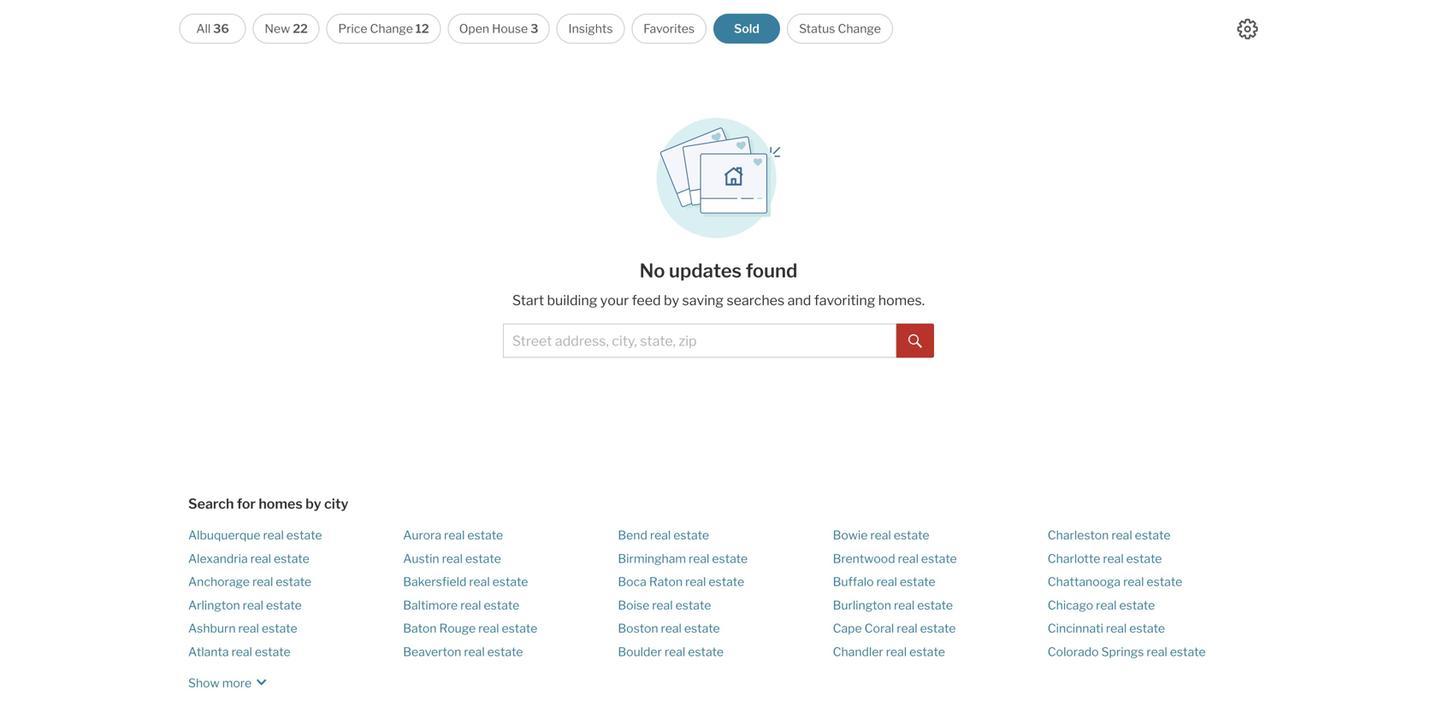 Task type: describe. For each thing, give the bounding box(es) containing it.
austin real estate link
[[403, 552, 501, 566]]

estate for cincinnati real estate
[[1130, 622, 1166, 636]]

price
[[338, 21, 368, 36]]

open house 3
[[459, 21, 539, 36]]

cape coral real estate link
[[833, 622, 956, 636]]

saving
[[683, 292, 724, 309]]

colorado
[[1048, 645, 1099, 660]]

real right springs
[[1147, 645, 1168, 660]]

Status Change radio
[[787, 14, 894, 44]]

insights
[[569, 21, 613, 36]]

estate for birmingham real estate
[[712, 552, 748, 566]]

alexandria
[[188, 552, 248, 566]]

new 22
[[265, 21, 308, 36]]

cape
[[833, 622, 862, 636]]

boulder real estate link
[[618, 645, 724, 660]]

change for status
[[838, 21, 881, 36]]

buffalo real estate
[[833, 575, 936, 590]]

real for alexandria real estate
[[250, 552, 271, 566]]

real for austin real estate
[[442, 552, 463, 566]]

22
[[293, 21, 308, 36]]

real for chicago real estate
[[1097, 598, 1117, 613]]

estate down the burlington real estate in the right bottom of the page
[[921, 622, 956, 636]]

chandler real estate link
[[833, 645, 946, 660]]

bend
[[618, 529, 648, 543]]

atlanta real estate link
[[188, 645, 291, 660]]

charlotte real estate
[[1048, 552, 1163, 566]]

no updates found
[[640, 259, 798, 282]]

chattanooga real estate
[[1048, 575, 1183, 590]]

real for burlington real estate
[[894, 598, 915, 613]]

estate for chattanooga real estate
[[1147, 575, 1183, 590]]

estate up beaverton real estate
[[502, 622, 538, 636]]

charleston real estate link
[[1048, 529, 1171, 543]]

submit search image
[[909, 335, 923, 349]]

estate for beaverton real estate
[[488, 645, 523, 660]]

rouge
[[439, 622, 476, 636]]

Street address, city, state, zip search field
[[503, 324, 897, 358]]

real for ashburn real estate
[[238, 622, 259, 636]]

estate for brentwood real estate
[[922, 552, 958, 566]]

springs
[[1102, 645, 1145, 660]]

estate for bowie real estate
[[894, 529, 930, 543]]

price change 12
[[338, 21, 429, 36]]

Price Change radio
[[327, 14, 441, 44]]

boca raton real estate
[[618, 575, 745, 590]]

your
[[601, 292, 629, 309]]

estate for atlanta real estate
[[255, 645, 291, 660]]

estate for chicago real estate
[[1120, 598, 1156, 613]]

burlington real estate
[[833, 598, 954, 613]]

estate for ashburn real estate
[[262, 622, 298, 636]]

ashburn
[[188, 622, 236, 636]]

cape coral real estate
[[833, 622, 956, 636]]

real down the birmingham real estate
[[686, 575, 706, 590]]

chattanooga real estate link
[[1048, 575, 1183, 590]]

estate for chandler real estate
[[910, 645, 946, 660]]

real for chandler real estate
[[887, 645, 907, 660]]

change for price
[[370, 21, 413, 36]]

favorites
[[644, 21, 695, 36]]

real for beaverton real estate
[[464, 645, 485, 660]]

burlington real estate link
[[833, 598, 954, 613]]

beaverton
[[403, 645, 462, 660]]

baltimore
[[403, 598, 458, 613]]

aurora real estate link
[[403, 529, 503, 543]]

baton
[[403, 622, 437, 636]]

no
[[640, 259, 665, 282]]

real for bend real estate
[[650, 529, 671, 543]]

estate for bend real estate
[[674, 529, 710, 543]]

option group containing all
[[179, 14, 894, 44]]

city
[[324, 496, 349, 513]]

austin real estate
[[403, 552, 501, 566]]

coral
[[865, 622, 895, 636]]

more
[[222, 677, 252, 691]]

estate for aurora real estate
[[468, 529, 503, 543]]

cincinnati real estate link
[[1048, 622, 1166, 636]]

raton
[[649, 575, 683, 590]]

estate for boulder real estate
[[688, 645, 724, 660]]

baton rouge real estate link
[[403, 622, 538, 636]]

real for charlotte real estate
[[1104, 552, 1124, 566]]

chicago
[[1048, 598, 1094, 613]]

colorado springs real estate
[[1048, 645, 1206, 660]]

real for birmingham real estate
[[689, 552, 710, 566]]

show more link
[[188, 668, 272, 693]]

albuquerque
[[188, 529, 261, 543]]

estate for anchorage real estate
[[276, 575, 312, 590]]

albuquerque real estate
[[188, 529, 322, 543]]

charleston
[[1048, 529, 1110, 543]]

estate for arlington real estate
[[266, 598, 302, 613]]

birmingham real estate link
[[618, 552, 748, 566]]

12
[[416, 21, 429, 36]]

chattanooga
[[1048, 575, 1121, 590]]

estate for albuquerque real estate
[[287, 529, 322, 543]]

ashburn real estate
[[188, 622, 298, 636]]

anchorage real estate link
[[188, 575, 312, 590]]

estate for boston real estate
[[685, 622, 720, 636]]

all 36
[[196, 21, 229, 36]]

estate for burlington real estate
[[918, 598, 954, 613]]

search
[[188, 496, 234, 513]]

estate for boise real estate
[[676, 598, 712, 613]]

feed
[[632, 292, 661, 309]]

alexandria real estate link
[[188, 552, 310, 566]]

bakersfield
[[403, 575, 467, 590]]

and
[[788, 292, 812, 309]]

favoriting
[[815, 292, 876, 309]]

birmingham real estate
[[618, 552, 748, 566]]

arlington
[[188, 598, 240, 613]]

estate for baltimore real estate
[[484, 598, 520, 613]]

beaverton real estate link
[[403, 645, 523, 660]]

bakersfield real estate
[[403, 575, 528, 590]]

baltimore real estate link
[[403, 598, 520, 613]]

Insights radio
[[557, 14, 625, 44]]

sold
[[734, 21, 760, 36]]

bowie real estate link
[[833, 529, 930, 543]]

New radio
[[253, 14, 320, 44]]

bend real estate
[[618, 529, 710, 543]]

status
[[799, 21, 836, 36]]

arlington real estate link
[[188, 598, 302, 613]]

Favorites radio
[[632, 14, 707, 44]]

beaverton real estate
[[403, 645, 523, 660]]

estate for charlotte real estate
[[1127, 552, 1163, 566]]

baltimore real estate
[[403, 598, 520, 613]]

baton rouge real estate
[[403, 622, 538, 636]]



Task type: vqa. For each thing, say whether or not it's contained in the screenshot.
Cash
no



Task type: locate. For each thing, give the bounding box(es) containing it.
estate for buffalo real estate
[[900, 575, 936, 590]]

searches
[[727, 292, 785, 309]]

real for baltimore real estate
[[461, 598, 481, 613]]

real up baltimore real estate link
[[469, 575, 490, 590]]

real down boston real estate at the bottom of page
[[665, 645, 686, 660]]

estate down baton rouge real estate
[[488, 645, 523, 660]]

atlanta
[[188, 645, 229, 660]]

boca raton real estate link
[[618, 575, 745, 590]]

boca
[[618, 575, 647, 590]]

estate down cape coral real estate link
[[910, 645, 946, 660]]

estate up 'brentwood real estate' link on the right bottom of page
[[894, 529, 930, 543]]

cincinnati real estate
[[1048, 622, 1166, 636]]

estate up colorado springs real estate link
[[1130, 622, 1166, 636]]

real down arlington real estate link
[[238, 622, 259, 636]]

real up cape coral real estate link
[[894, 598, 915, 613]]

real down cape coral real estate link
[[887, 645, 907, 660]]

chicago real estate
[[1048, 598, 1156, 613]]

brentwood real estate link
[[833, 552, 958, 566]]

search for homes by city
[[188, 496, 349, 513]]

Open House radio
[[448, 14, 550, 44]]

start building your feed by saving searches and favoriting homes.
[[513, 292, 925, 309]]

real up birmingham
[[650, 529, 671, 543]]

buffalo
[[833, 575, 874, 590]]

real for arlington real estate
[[243, 598, 264, 613]]

homes.
[[879, 292, 925, 309]]

1 horizontal spatial change
[[838, 21, 881, 36]]

bowie
[[833, 529, 868, 543]]

arlington real estate
[[188, 598, 302, 613]]

bowie real estate
[[833, 529, 930, 543]]

estate up chattanooga real estate link
[[1127, 552, 1163, 566]]

change left 12
[[370, 21, 413, 36]]

estate down the birmingham real estate
[[709, 575, 745, 590]]

real down "anchorage real estate" link
[[243, 598, 264, 613]]

building
[[547, 292, 598, 309]]

estate up charlotte real estate link
[[1136, 529, 1171, 543]]

estate down boston real estate at the bottom of page
[[688, 645, 724, 660]]

real for charleston real estate
[[1112, 529, 1133, 543]]

2 change from the left
[[838, 21, 881, 36]]

real for boston real estate
[[661, 622, 682, 636]]

real up boca raton real estate link
[[689, 552, 710, 566]]

homes
[[259, 496, 303, 513]]

Sold radio
[[714, 14, 781, 44]]

estate up boulder real estate link
[[685, 622, 720, 636]]

estate for alexandria real estate
[[274, 552, 310, 566]]

real for boulder real estate
[[665, 645, 686, 660]]

estate down 'brentwood real estate' link on the right bottom of page
[[900, 575, 936, 590]]

by left city
[[306, 496, 322, 513]]

real up baton rouge real estate link
[[461, 598, 481, 613]]

estate up boca raton real estate link
[[712, 552, 748, 566]]

real down aurora real estate link
[[442, 552, 463, 566]]

chandler real estate
[[833, 645, 946, 660]]

buffalo real estate link
[[833, 575, 936, 590]]

aurora
[[403, 529, 442, 543]]

0 horizontal spatial change
[[370, 21, 413, 36]]

brentwood
[[833, 552, 896, 566]]

estate down ashburn real estate
[[255, 645, 291, 660]]

0 horizontal spatial by
[[306, 496, 322, 513]]

estate up austin real estate
[[468, 529, 503, 543]]

real down ashburn real estate
[[232, 645, 252, 660]]

bend real estate link
[[618, 529, 710, 543]]

boulder
[[618, 645, 662, 660]]

estate down "anchorage real estate" link
[[266, 598, 302, 613]]

estate
[[287, 529, 322, 543], [468, 529, 503, 543], [674, 529, 710, 543], [894, 529, 930, 543], [1136, 529, 1171, 543], [274, 552, 310, 566], [466, 552, 501, 566], [712, 552, 748, 566], [922, 552, 958, 566], [1127, 552, 1163, 566], [276, 575, 312, 590], [493, 575, 528, 590], [709, 575, 745, 590], [900, 575, 936, 590], [1147, 575, 1183, 590], [266, 598, 302, 613], [484, 598, 520, 613], [676, 598, 712, 613], [918, 598, 954, 613], [1120, 598, 1156, 613], [262, 622, 298, 636], [502, 622, 538, 636], [685, 622, 720, 636], [921, 622, 956, 636], [1130, 622, 1166, 636], [255, 645, 291, 660], [488, 645, 523, 660], [688, 645, 724, 660], [910, 645, 946, 660], [1171, 645, 1206, 660]]

real for buffalo real estate
[[877, 575, 898, 590]]

real for cincinnati real estate
[[1107, 622, 1127, 636]]

charlotte real estate link
[[1048, 552, 1163, 566]]

estate for bakersfield real estate
[[493, 575, 528, 590]]

real up cincinnati real estate
[[1097, 598, 1117, 613]]

chandler
[[833, 645, 884, 660]]

boise real estate
[[618, 598, 712, 613]]

austin
[[403, 552, 440, 566]]

real down 'search for homes by city'
[[263, 529, 284, 543]]

ashburn real estate link
[[188, 622, 298, 636]]

0 vertical spatial by
[[664, 292, 680, 309]]

real for bakersfield real estate
[[469, 575, 490, 590]]

estate up baltimore real estate link
[[493, 575, 528, 590]]

show more
[[188, 677, 252, 691]]

aurora real estate
[[403, 529, 503, 543]]

change inside radio
[[370, 21, 413, 36]]

change
[[370, 21, 413, 36], [838, 21, 881, 36]]

real for albuquerque real estate
[[263, 529, 284, 543]]

real up boulder real estate
[[661, 622, 682, 636]]

status change
[[799, 21, 881, 36]]

real down charlotte real estate link
[[1124, 575, 1145, 590]]

All radio
[[179, 14, 246, 44]]

updates
[[669, 259, 742, 282]]

estate down the arlington real estate
[[262, 622, 298, 636]]

colorado springs real estate link
[[1048, 645, 1206, 660]]

real for atlanta real estate
[[232, 645, 252, 660]]

estate up baton rouge real estate
[[484, 598, 520, 613]]

by
[[664, 292, 680, 309], [306, 496, 322, 513]]

alexandria real estate
[[188, 552, 310, 566]]

for
[[237, 496, 256, 513]]

real for anchorage real estate
[[252, 575, 273, 590]]

cincinnati
[[1048, 622, 1104, 636]]

real for boise real estate
[[652, 598, 673, 613]]

change inside radio
[[838, 21, 881, 36]]

estate for austin real estate
[[466, 552, 501, 566]]

real down the burlington real estate in the right bottom of the page
[[897, 622, 918, 636]]

real for brentwood real estate
[[898, 552, 919, 566]]

estate down charlotte real estate link
[[1147, 575, 1183, 590]]

real up the burlington real estate in the right bottom of the page
[[877, 575, 898, 590]]

estate up bakersfield real estate link
[[466, 552, 501, 566]]

real up brentwood real estate
[[871, 529, 892, 543]]

by right feed
[[664, 292, 680, 309]]

charleston real estate
[[1048, 529, 1171, 543]]

1 vertical spatial by
[[306, 496, 322, 513]]

albuquerque real estate link
[[188, 529, 322, 543]]

house
[[492, 21, 528, 36]]

chicago real estate link
[[1048, 598, 1156, 613]]

real up austin real estate
[[444, 529, 465, 543]]

estate down alexandria real estate on the bottom of page
[[276, 575, 312, 590]]

anchorage real estate
[[188, 575, 312, 590]]

real up springs
[[1107, 622, 1127, 636]]

estate up cape coral real estate link
[[918, 598, 954, 613]]

atlanta real estate
[[188, 645, 291, 660]]

found
[[746, 259, 798, 282]]

estate down homes
[[287, 529, 322, 543]]

boston real estate
[[618, 622, 720, 636]]

estate down chattanooga real estate link
[[1120, 598, 1156, 613]]

real down raton
[[652, 598, 673, 613]]

1 change from the left
[[370, 21, 413, 36]]

all
[[196, 21, 211, 36]]

real up chattanooga real estate
[[1104, 552, 1124, 566]]

real right 'rouge'
[[479, 622, 499, 636]]

estate for charleston real estate
[[1136, 529, 1171, 543]]

estate down boca raton real estate
[[676, 598, 712, 613]]

new
[[265, 21, 290, 36]]

real for chattanooga real estate
[[1124, 575, 1145, 590]]

real down baton rouge real estate link
[[464, 645, 485, 660]]

real up charlotte real estate link
[[1112, 529, 1133, 543]]

open
[[459, 21, 490, 36]]

estate up the birmingham real estate
[[674, 529, 710, 543]]

1 horizontal spatial by
[[664, 292, 680, 309]]

real up buffalo real estate
[[898, 552, 919, 566]]

bakersfield real estate link
[[403, 575, 528, 590]]

brentwood real estate
[[833, 552, 958, 566]]

estate up buffalo real estate link
[[922, 552, 958, 566]]

change right status
[[838, 21, 881, 36]]

boston
[[618, 622, 659, 636]]

start
[[513, 292, 544, 309]]

boise
[[618, 598, 650, 613]]

option group
[[179, 14, 894, 44]]

show
[[188, 677, 220, 691]]

real down the albuquerque real estate
[[250, 552, 271, 566]]

real for bowie real estate
[[871, 529, 892, 543]]

boise real estate link
[[618, 598, 712, 613]]

real for aurora real estate
[[444, 529, 465, 543]]

estate down the albuquerque real estate
[[274, 552, 310, 566]]

birmingham
[[618, 552, 686, 566]]

real down alexandria real estate on the bottom of page
[[252, 575, 273, 590]]

estate right springs
[[1171, 645, 1206, 660]]



